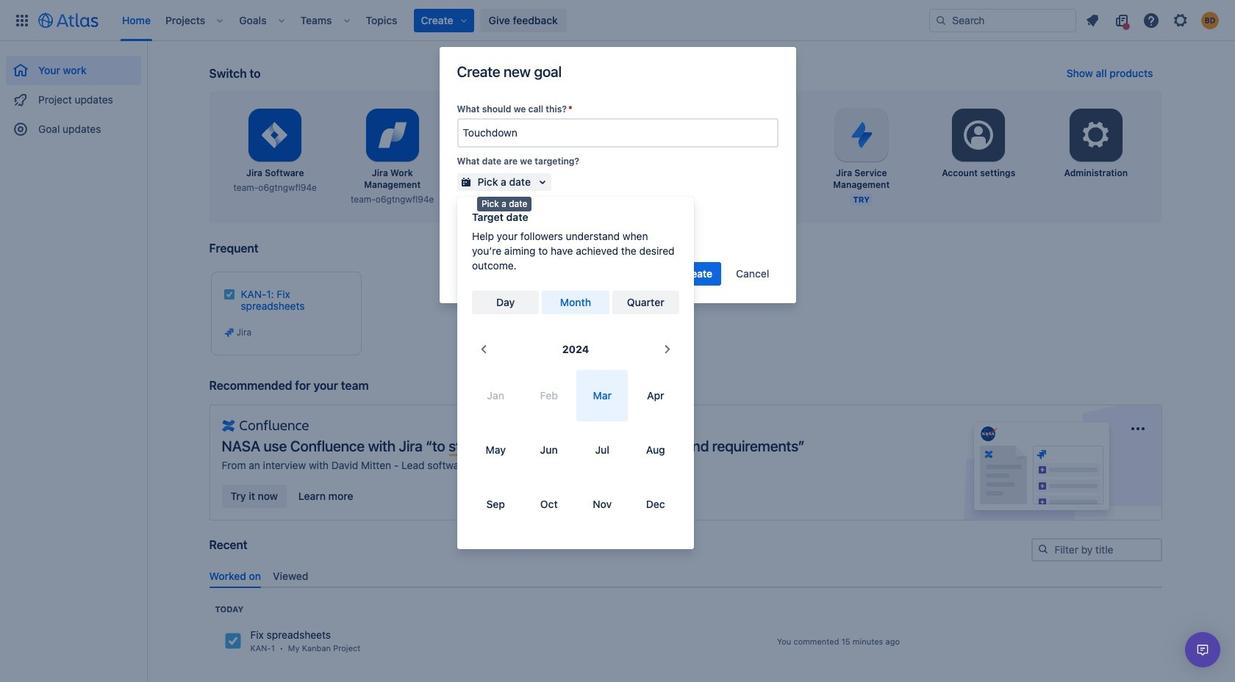 Task type: vqa. For each thing, say whether or not it's contained in the screenshot.
bottommost dialog
no



Task type: locate. For each thing, give the bounding box(es) containing it.
banner
[[0, 0, 1235, 41]]

None search field
[[929, 8, 1076, 32]]

0 horizontal spatial settings image
[[961, 118, 996, 153]]

1 settings image from the left
[[961, 118, 996, 153]]

group
[[6, 41, 141, 149]]

tooltip
[[477, 197, 532, 211]]

search image
[[935, 14, 947, 26]]

Search field
[[929, 8, 1076, 32]]

help image
[[1142, 11, 1160, 29]]

1 horizontal spatial settings image
[[1078, 118, 1114, 153]]

search image
[[1037, 544, 1049, 556]]

heading
[[215, 604, 244, 616]]

tab list
[[203, 564, 1168, 589]]

settings image
[[961, 118, 996, 153], [1078, 118, 1114, 153]]

None field
[[458, 120, 777, 146]]

cross-flow recommendation banner element
[[209, 379, 1162, 539]]

confluence image
[[222, 418, 309, 435], [222, 418, 309, 435]]



Task type: describe. For each thing, give the bounding box(es) containing it.
2 settings image from the left
[[1078, 118, 1114, 153]]

jira image
[[224, 633, 242, 651]]

Filter by title field
[[1033, 540, 1160, 561]]

top element
[[9, 0, 929, 41]]

jira image
[[223, 327, 235, 339]]

jira image
[[223, 327, 235, 339]]

see next year image
[[659, 341, 676, 359]]

see previous year image
[[475, 341, 493, 359]]

open intercom messenger image
[[1194, 642, 1212, 659]]



